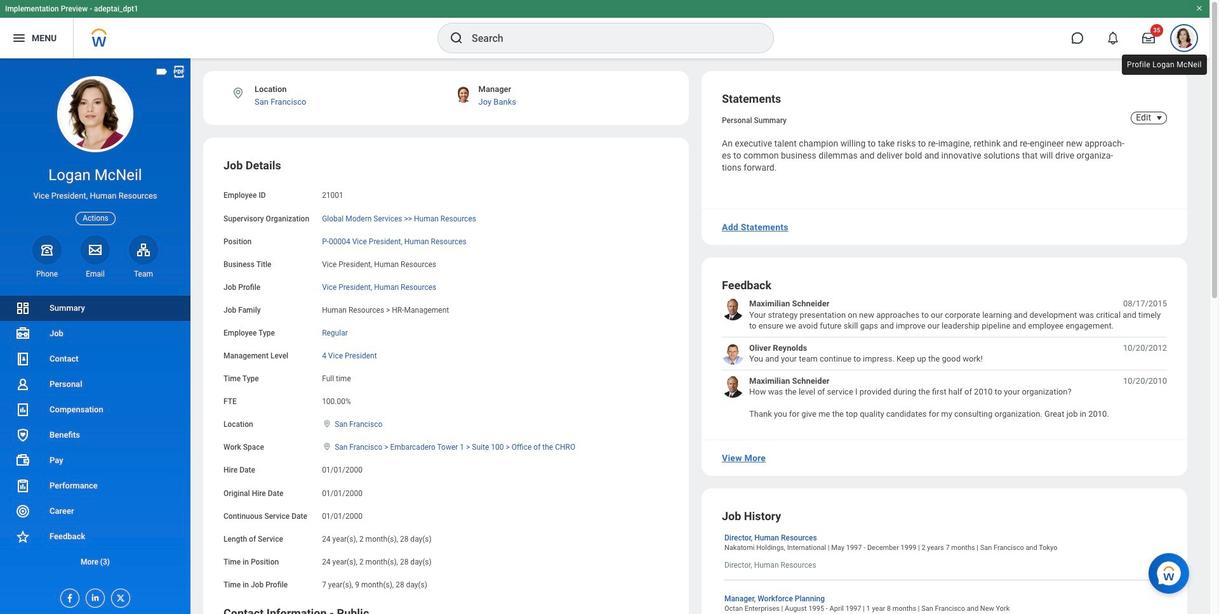 Task type: vqa. For each thing, say whether or not it's contained in the screenshot.
the bottom PUBLIC
no



Task type: describe. For each thing, give the bounding box(es) containing it.
0 vertical spatial location image
[[231, 86, 245, 100]]

personal image
[[15, 377, 30, 393]]

0 horizontal spatial list
[[0, 296, 191, 576]]

justify image
[[11, 30, 27, 46]]

personal summary element
[[722, 114, 787, 125]]

tag image
[[155, 65, 169, 79]]

notifications large image
[[1107, 32, 1120, 44]]

1 horizontal spatial list
[[722, 299, 1168, 420]]

navigation pane region
[[0, 58, 191, 615]]

career image
[[15, 504, 30, 520]]

profile logan mcneil image
[[1175, 28, 1195, 51]]

close environment banner image
[[1196, 4, 1204, 12]]

facebook image
[[61, 590, 75, 604]]



Task type: locate. For each thing, give the bounding box(es) containing it.
caret down image
[[1152, 113, 1168, 123]]

1 vertical spatial location image
[[322, 420, 332, 429]]

summary image
[[15, 301, 30, 316]]

feedback image
[[15, 530, 30, 545]]

mail image
[[88, 243, 103, 258]]

contact image
[[15, 352, 30, 367]]

list
[[0, 296, 191, 576], [722, 299, 1168, 420]]

location image
[[231, 86, 245, 100], [322, 420, 332, 429], [322, 443, 332, 452]]

job image
[[15, 327, 30, 342]]

phone image
[[38, 243, 56, 258]]

1 vertical spatial employee's photo (maximilian schneider) image
[[722, 376, 745, 398]]

banner
[[0, 0, 1210, 58]]

compensation image
[[15, 403, 30, 418]]

linkedin image
[[86, 590, 100, 603]]

employee's photo (maximilian schneider) image
[[722, 299, 745, 321], [722, 376, 745, 398]]

0 vertical spatial employee's photo (maximilian schneider) image
[[722, 299, 745, 321]]

team logan mcneil element
[[129, 269, 158, 279]]

full time element
[[322, 372, 351, 384]]

pay image
[[15, 454, 30, 469]]

employee's photo (maximilian schneider) image up employee's photo (oliver reynolds)
[[722, 299, 745, 321]]

2 employee's photo (maximilian schneider) image from the top
[[722, 376, 745, 398]]

view team image
[[136, 243, 151, 258]]

inbox large image
[[1143, 32, 1156, 44]]

employee's photo (oliver reynolds) image
[[722, 343, 745, 365]]

2 vertical spatial location image
[[322, 443, 332, 452]]

performance image
[[15, 479, 30, 494]]

1 employee's photo (maximilian schneider) image from the top
[[722, 299, 745, 321]]

view printable version (pdf) image
[[172, 65, 186, 79]]

benefits image
[[15, 428, 30, 443]]

x image
[[112, 590, 126, 604]]

tooltip
[[1120, 52, 1210, 78]]

search image
[[449, 30, 464, 46]]

employee's photo (maximilian schneider) image down employee's photo (oliver reynolds)
[[722, 376, 745, 398]]

group
[[224, 158, 669, 591]]

email logan mcneil element
[[81, 269, 110, 279]]

phone logan mcneil element
[[32, 269, 62, 279]]

Search Workday  search field
[[472, 24, 748, 52]]



